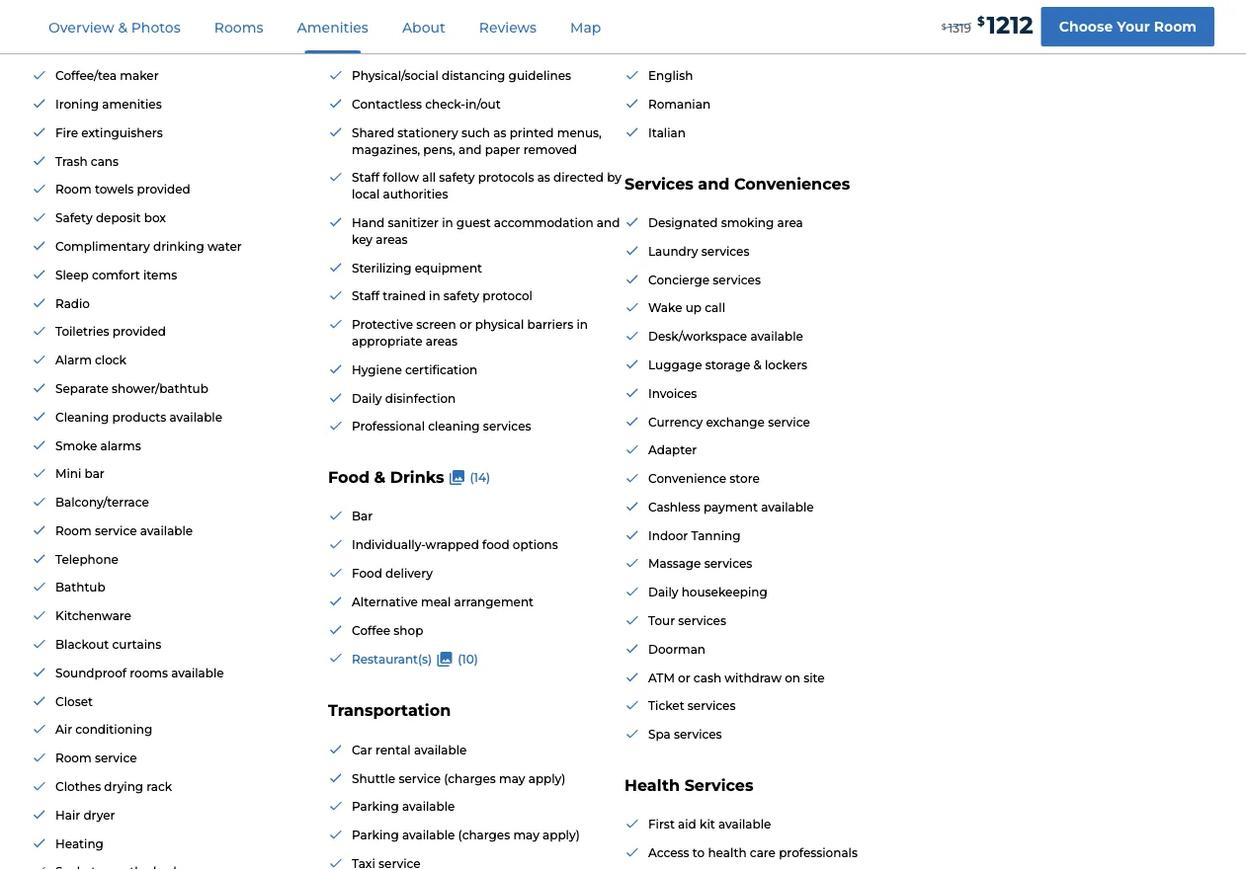 Task type: vqa. For each thing, say whether or not it's contained in the screenshot.
Restaurant(S)
yes



Task type: locate. For each thing, give the bounding box(es) containing it.
professionals
[[779, 847, 858, 861]]

1 vertical spatial &
[[754, 358, 762, 372]]

0 horizontal spatial as
[[494, 126, 507, 140]]

safety down equipment
[[444, 289, 479, 304]]

areas down sanitizer on the top left of the page
[[376, 232, 408, 247]]

items
[[143, 268, 177, 282]]

barriers
[[527, 318, 574, 332]]

cleaning
[[428, 420, 480, 434]]

or right atm
[[678, 671, 691, 685]]

services for laundry services
[[702, 244, 750, 258]]

alarms
[[100, 439, 141, 453]]

services for concierge services
[[713, 273, 761, 287]]

room for room service available
[[55, 524, 92, 538]]

closet
[[55, 695, 93, 709]]

cash
[[694, 671, 722, 685]]

masks
[[410, 12, 449, 26]]

currency exchange service
[[648, 415, 810, 429]]

rooms down curtains
[[130, 666, 168, 681]]

separate
[[55, 382, 108, 396]]

areas inside hand sanitizer in guest accommodation and key areas
[[376, 232, 408, 247]]

room up telephone on the left of page
[[55, 524, 92, 538]]

free face masks
[[352, 12, 449, 26]]

as down removed
[[537, 171, 550, 185]]

housekeeping
[[682, 586, 768, 600]]

1 vertical spatial provided
[[112, 325, 166, 339]]

or right screen
[[460, 318, 472, 332]]

0 vertical spatial as
[[494, 126, 507, 140]]

in for safety
[[429, 289, 440, 304]]

2 staff from the top
[[352, 289, 380, 304]]

concierge
[[648, 273, 710, 287]]

such
[[462, 126, 490, 140]]

services up first aid kit available
[[685, 776, 754, 796]]

0 horizontal spatial or
[[460, 318, 472, 332]]

car rental available
[[352, 743, 467, 758]]

professional cleaning services
[[352, 420, 531, 434]]

call
[[705, 301, 726, 315]]

services up call
[[713, 273, 761, 287]]

local
[[352, 187, 380, 202]]

& left lockers
[[754, 358, 762, 372]]

parking for parking available (charges may apply)
[[352, 829, 399, 843]]

and inside hand sanitizer in guest accommodation and key areas
[[597, 216, 620, 230]]

1 vertical spatial services
[[685, 776, 754, 796]]

available
[[170, 12, 223, 26], [471, 40, 524, 54], [751, 330, 804, 344], [170, 410, 222, 425], [761, 500, 814, 515], [140, 524, 193, 538], [171, 666, 224, 681], [414, 743, 467, 758], [402, 800, 455, 815], [719, 818, 771, 833], [402, 829, 455, 843]]

1 vertical spatial may
[[513, 829, 540, 843]]

0 vertical spatial apply)
[[529, 772, 566, 786]]

about
[[402, 19, 446, 36]]

arrangement
[[454, 595, 534, 610]]

daily disinfection
[[352, 391, 456, 406]]

service down conditioning
[[95, 752, 137, 766]]

safety right the all
[[439, 171, 475, 185]]

paper
[[485, 142, 520, 156]]

1 staff from the top
[[352, 171, 380, 185]]

0 vertical spatial in
[[442, 216, 453, 230]]

shared
[[352, 126, 395, 140]]

room up safety
[[55, 182, 92, 197]]

1 parking from the top
[[352, 800, 399, 815]]

0 vertical spatial may
[[499, 772, 525, 786]]

rooms up wooden/parqueted flooring
[[128, 12, 167, 26]]

laundry
[[648, 244, 698, 258]]

1319
[[949, 21, 972, 35]]

room for room service
[[55, 752, 92, 766]]

equipment
[[415, 261, 482, 275]]

parking available (charges may apply)
[[352, 829, 580, 843]]

clock
[[95, 353, 126, 368]]

& left drinks at the bottom left of the page
[[374, 468, 386, 487]]

2 vertical spatial &
[[374, 468, 386, 487]]

soundproof
[[55, 666, 127, 681]]

free
[[102, 12, 125, 26]]

radio
[[55, 296, 90, 311]]

printed
[[510, 126, 554, 140]]

provided up box
[[137, 182, 191, 197]]

english
[[648, 69, 693, 83]]

services down cash
[[688, 700, 736, 714]]

1 horizontal spatial and
[[597, 216, 620, 230]]

service down car rental available
[[399, 772, 441, 786]]

coffee shop
[[352, 624, 423, 638]]

0 horizontal spatial and
[[459, 142, 482, 156]]

body thermometer available
[[352, 40, 524, 54]]

may down shuttle service (charges may apply)
[[513, 829, 540, 843]]

cleaning
[[55, 410, 109, 425]]

sterilizing
[[352, 261, 412, 275]]

by
[[607, 171, 622, 185]]

lockers
[[765, 358, 808, 372]]

staff down 'sterilizing'
[[352, 289, 380, 304]]

alarm
[[55, 353, 92, 368]]

2 vertical spatial and
[[597, 216, 620, 230]]

0 vertical spatial daily
[[352, 391, 382, 406]]

0 vertical spatial (charges
[[444, 772, 496, 786]]

contactless check-in/out
[[352, 97, 501, 111]]

wooden/parqueted
[[55, 40, 173, 54]]

tab list containing overview & photos
[[32, 0, 618, 53]]

desk/workspace available
[[648, 330, 804, 344]]

and down the 'by'
[[597, 216, 620, 230]]

room up clothes
[[55, 752, 92, 766]]

services down designated smoking area
[[702, 244, 750, 258]]

0 vertical spatial food
[[328, 468, 370, 487]]

staff for staff follow all safety protocols as directed by local authorities
[[352, 171, 380, 185]]

1 horizontal spatial in
[[442, 216, 453, 230]]

room inside button
[[1154, 18, 1197, 35]]

1 horizontal spatial areas
[[426, 334, 458, 349]]

1 vertical spatial (charges
[[458, 829, 510, 843]]

parking down shuttle
[[352, 800, 399, 815]]

0 vertical spatial staff
[[352, 171, 380, 185]]

(charges up parking available (charges may apply)
[[444, 772, 496, 786]]

in left "guest"
[[442, 216, 453, 230]]

1 vertical spatial rooms
[[130, 666, 168, 681]]

authorities
[[383, 187, 448, 202]]

0 horizontal spatial areas
[[376, 232, 408, 247]]

choose your room
[[1059, 18, 1197, 35]]

smoking
[[721, 216, 774, 230]]

daily for daily disinfection
[[352, 391, 382, 406]]

tab list
[[32, 0, 618, 53]]

0 vertical spatial &
[[118, 19, 128, 36]]

service down balcony/terrace
[[95, 524, 137, 538]]

0 vertical spatial areas
[[376, 232, 408, 247]]

(charges for available
[[458, 829, 510, 843]]

staff up local
[[352, 171, 380, 185]]

$
[[978, 14, 985, 28], [942, 22, 947, 31]]

services right the 'by'
[[625, 174, 694, 193]]

trash
[[55, 154, 88, 168]]

0 horizontal spatial in
[[429, 289, 440, 304]]

1 vertical spatial areas
[[426, 334, 458, 349]]

service for room service available
[[95, 524, 137, 538]]

$ left 1319
[[942, 22, 947, 31]]

services down ticket services
[[674, 728, 722, 742]]

in right barriers
[[577, 318, 588, 332]]

areas inside the protective screen or physical barriers in appropriate areas
[[426, 334, 458, 349]]

as up 'paper'
[[494, 126, 507, 140]]

maker
[[120, 69, 159, 83]]

(14)
[[470, 471, 490, 485]]

1 vertical spatial staff
[[352, 289, 380, 304]]

convenience store
[[648, 472, 760, 486]]

2 vertical spatial in
[[577, 318, 588, 332]]

2 horizontal spatial in
[[577, 318, 588, 332]]

provided up clock on the top left
[[112, 325, 166, 339]]

certification
[[405, 363, 478, 377]]

& inside button
[[118, 19, 128, 36]]

in inside hand sanitizer in guest accommodation and key areas
[[442, 216, 453, 230]]

1 vertical spatial in
[[429, 289, 440, 304]]

services up housekeeping
[[704, 557, 753, 572]]

sleep
[[55, 268, 89, 282]]

0 horizontal spatial &
[[118, 19, 128, 36]]

2 horizontal spatial and
[[698, 174, 730, 193]]

1 vertical spatial safety
[[444, 289, 479, 304]]

safety inside the staff follow all safety protocols as directed by local authorities
[[439, 171, 475, 185]]

in/out
[[466, 97, 501, 111]]

1 horizontal spatial daily
[[648, 586, 679, 600]]

may for parking available (charges may apply)
[[513, 829, 540, 843]]

& for drinks
[[374, 468, 386, 487]]

service
[[768, 415, 810, 429], [95, 524, 137, 538], [95, 752, 137, 766], [399, 772, 441, 786]]

1 vertical spatial or
[[678, 671, 691, 685]]

spanish
[[648, 40, 696, 54]]

may up parking available (charges may apply)
[[499, 772, 525, 786]]

parking down parking available
[[352, 829, 399, 843]]

on
[[785, 671, 801, 685]]

area
[[777, 216, 803, 230]]

services right cleaning
[[483, 420, 531, 434]]

1 vertical spatial food
[[352, 567, 382, 581]]

areas for sanitizer
[[376, 232, 408, 247]]

safety for all
[[439, 171, 475, 185]]

services down daily housekeeping
[[678, 614, 726, 629]]

in up screen
[[429, 289, 440, 304]]

&
[[118, 19, 128, 36], [754, 358, 762, 372], [374, 468, 386, 487]]

key
[[352, 232, 373, 247]]

choose your room button
[[1042, 7, 1215, 46]]

daily for daily housekeeping
[[648, 586, 679, 600]]

2 parking from the top
[[352, 829, 399, 843]]

shop
[[394, 624, 423, 638]]

amenities
[[297, 19, 369, 36]]

staff inside the staff follow all safety protocols as directed by local authorities
[[352, 171, 380, 185]]

(14) button
[[444, 469, 490, 487]]

1 horizontal spatial or
[[678, 671, 691, 685]]

stationery
[[398, 126, 458, 140]]

1 horizontal spatial &
[[374, 468, 386, 487]]

rooms button
[[198, 1, 279, 53]]

food up the bar
[[328, 468, 370, 487]]

0 vertical spatial parking
[[352, 800, 399, 815]]

thermometer
[[386, 40, 468, 54]]

complimentary
[[55, 239, 150, 254]]

convenience
[[648, 472, 727, 486]]

bar
[[85, 467, 105, 481]]

and down such
[[459, 142, 482, 156]]

ironing amenities
[[55, 97, 162, 111]]

1 vertical spatial parking
[[352, 829, 399, 843]]

0 vertical spatial safety
[[439, 171, 475, 185]]

(10)
[[458, 653, 478, 667]]

1 vertical spatial daily
[[648, 586, 679, 600]]

safety
[[439, 171, 475, 185], [444, 289, 479, 304]]

areas down screen
[[426, 334, 458, 349]]

to
[[693, 847, 705, 861]]

room for room towels provided
[[55, 182, 92, 197]]

physical/social distancing guidelines
[[352, 69, 571, 83]]

& for photos
[[118, 19, 128, 36]]

(charges down shuttle service (charges may apply)
[[458, 829, 510, 843]]

1 vertical spatial as
[[537, 171, 550, 185]]

magazines,
[[352, 142, 420, 156]]

0 vertical spatial or
[[460, 318, 472, 332]]

0 vertical spatial services
[[625, 174, 694, 193]]

food for food & drinks
[[328, 468, 370, 487]]

areas for screen
[[426, 334, 458, 349]]

daily down hygiene
[[352, 391, 382, 406]]

2 horizontal spatial &
[[754, 358, 762, 372]]

$ right 1319
[[978, 14, 985, 28]]

professional
[[352, 420, 425, 434]]

and up designated smoking area
[[698, 174, 730, 193]]

overview
[[48, 19, 114, 36]]

& up the wooden/parqueted
[[118, 19, 128, 36]]

room right your on the top of the page
[[1154, 18, 1197, 35]]

restaurant(s)
[[352, 653, 432, 667]]

0 vertical spatial and
[[459, 142, 482, 156]]

wooden/parqueted flooring
[[55, 40, 223, 54]]

conditioning
[[75, 723, 152, 738]]

0 horizontal spatial daily
[[352, 391, 382, 406]]

service right 'exchange'
[[768, 415, 810, 429]]

daily up tour
[[648, 586, 679, 600]]

food up alternative
[[352, 567, 382, 581]]

apply) for shuttle service (charges may apply)
[[529, 772, 566, 786]]

1 horizontal spatial as
[[537, 171, 550, 185]]

coffee/tea
[[55, 69, 117, 83]]

1 horizontal spatial $
[[978, 14, 985, 28]]

1 vertical spatial apply)
[[543, 829, 580, 843]]

food for food delivery
[[352, 567, 382, 581]]



Task type: describe. For each thing, give the bounding box(es) containing it.
toiletries provided
[[55, 325, 166, 339]]

or inside the protective screen or physical barriers in appropriate areas
[[460, 318, 472, 332]]

ironing
[[55, 97, 99, 111]]

spa services
[[648, 728, 722, 742]]

comfort
[[92, 268, 140, 282]]

daily housekeeping
[[648, 586, 768, 600]]

services for tour services
[[678, 614, 726, 629]]

deposit
[[96, 211, 141, 225]]

indoor tanning
[[648, 529, 741, 543]]

health
[[625, 776, 680, 796]]

1 vertical spatial and
[[698, 174, 730, 193]]

may for shuttle service (charges may apply)
[[499, 772, 525, 786]]

0 vertical spatial provided
[[137, 182, 191, 197]]

reviews
[[479, 19, 537, 36]]

transportation
[[328, 702, 451, 721]]

box
[[144, 211, 166, 225]]

services for ticket services
[[688, 700, 736, 714]]

service for room service
[[95, 752, 137, 766]]

overview & photos
[[48, 19, 181, 36]]

designated
[[648, 216, 718, 230]]

map button
[[555, 1, 617, 53]]

products
[[112, 410, 166, 425]]

smoke alarms
[[55, 439, 141, 453]]

water
[[207, 239, 242, 254]]

massage services
[[648, 557, 753, 572]]

invoices
[[648, 386, 697, 401]]

site
[[804, 671, 825, 685]]

safety for in
[[444, 289, 479, 304]]

hair
[[55, 809, 80, 823]]

luggage
[[648, 358, 702, 372]]

separate shower/bathtub
[[55, 382, 208, 396]]

concierge services
[[648, 273, 761, 287]]

face
[[382, 12, 407, 26]]

towels
[[95, 182, 134, 197]]

blackout
[[55, 638, 109, 652]]

atm
[[648, 671, 675, 685]]

kit
[[700, 818, 715, 833]]

designated smoking area
[[648, 216, 803, 230]]

services for massage services
[[704, 557, 753, 572]]

smoke
[[55, 439, 97, 453]]

as inside shared stationery such as printed menus, magazines, pens, and paper removed
[[494, 126, 507, 140]]

disinfection
[[385, 391, 456, 406]]

room towels provided
[[55, 182, 191, 197]]

bathtub
[[55, 581, 105, 595]]

physical/social
[[352, 69, 439, 83]]

service for shuttle service (charges may apply)
[[399, 772, 441, 786]]

0 vertical spatial rooms
[[128, 12, 167, 26]]

staff for staff trained in safety protocol
[[352, 289, 380, 304]]

spa
[[648, 728, 671, 742]]

free
[[352, 12, 379, 26]]

shower/bathtub
[[112, 382, 208, 396]]

air conditioning
[[55, 723, 152, 738]]

photos
[[131, 19, 181, 36]]

safety deposit box
[[55, 211, 166, 225]]

italian
[[648, 126, 686, 140]]

clothes
[[55, 780, 101, 795]]

soundproof rooms available
[[55, 666, 224, 681]]

screen
[[416, 318, 456, 332]]

health services
[[625, 776, 754, 796]]

menus,
[[557, 126, 602, 140]]

0 horizontal spatial $
[[942, 22, 947, 31]]

as inside the staff follow all safety protocols as directed by local authorities
[[537, 171, 550, 185]]

car
[[352, 743, 372, 758]]

alternative meal arrangement
[[352, 595, 534, 610]]

rental
[[376, 743, 411, 758]]

and inside shared stationery such as printed menus, magazines, pens, and paper removed
[[459, 142, 482, 156]]

access to health care professionals
[[648, 847, 858, 861]]

meal
[[421, 595, 451, 610]]

extinguishers
[[81, 126, 163, 140]]

parking for parking available
[[352, 800, 399, 815]]

fire extinguishers
[[55, 126, 163, 140]]

apply) for parking available (charges may apply)
[[543, 829, 580, 843]]

in for guest
[[442, 216, 453, 230]]

shuttle
[[352, 772, 396, 786]]

body
[[352, 40, 383, 54]]

overview & photos button
[[33, 1, 196, 53]]

hygiene certification
[[352, 363, 478, 377]]

staff trained in safety protocol
[[352, 289, 533, 304]]

alarm clock
[[55, 353, 126, 368]]

services for spa services
[[674, 728, 722, 742]]

complimentary drinking water
[[55, 239, 242, 254]]

ticket
[[648, 700, 685, 714]]

mini
[[55, 467, 81, 481]]

in inside the protective screen or physical barriers in appropriate areas
[[577, 318, 588, 332]]

wake
[[648, 301, 683, 315]]

individually-wrapped food options
[[352, 538, 558, 553]]

amenities
[[102, 97, 162, 111]]

(charges for service
[[444, 772, 496, 786]]

sleep comfort items
[[55, 268, 177, 282]]

drinking
[[153, 239, 204, 254]]

shared stationery such as printed menus, magazines, pens, and paper removed
[[352, 126, 602, 156]]

first aid kit available
[[648, 818, 771, 833]]

fire
[[55, 126, 78, 140]]

food
[[482, 538, 510, 553]]

sanitizer
[[388, 216, 439, 230]]

store
[[730, 472, 760, 486]]

luggage storage & lockers
[[648, 358, 808, 372]]

choose
[[1059, 18, 1113, 35]]

tanning
[[691, 529, 741, 543]]

map
[[570, 19, 601, 36]]

safety
[[55, 211, 93, 225]]

kitchenware
[[55, 609, 131, 624]]

flooring
[[176, 40, 223, 54]]



